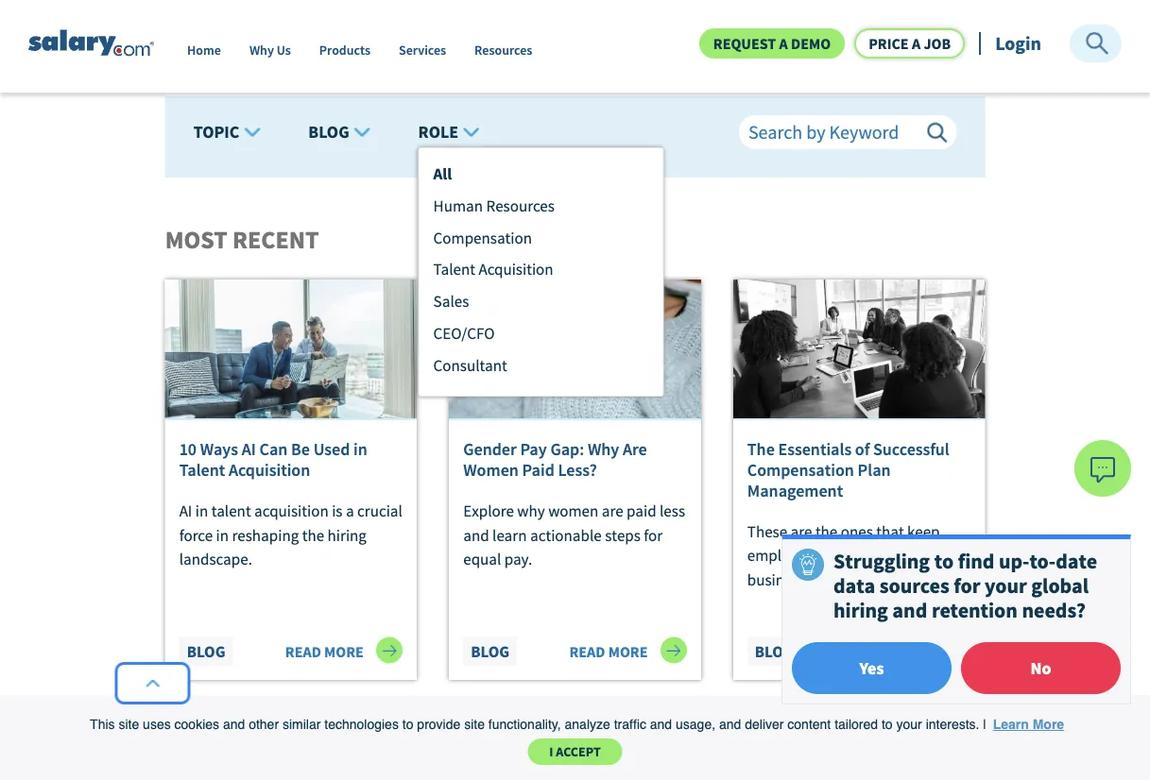 Task type: describe. For each thing, give the bounding box(es) containing it.
0 horizontal spatial to
[[402, 718, 414, 733]]

to inside struggling to find up-to-date data sources for your global hiring and retention needs?
[[935, 548, 954, 574]]

read more for less?
[[569, 643, 651, 662]]

results.
[[809, 570, 858, 590]]

plan
[[858, 460, 891, 481]]

home link
[[187, 41, 221, 68]]

more inside "cookieconsent" dialog
[[1033, 718, 1064, 733]]

in inside 10 ways ai can be used in talent acquisition
[[354, 439, 368, 460]]

1 horizontal spatial to
[[882, 718, 893, 733]]

successful
[[873, 439, 950, 460]]

and right traffic
[[650, 718, 672, 733]]

blog for the essentials of successful compensation plan management
[[755, 642, 794, 662]]

more for the essentials of successful compensation plan management
[[893, 643, 932, 662]]

essentials
[[778, 439, 852, 460]]

read for talent
[[285, 643, 321, 662]]

is
[[332, 501, 343, 521]]

a for request
[[779, 34, 788, 53]]

landscape.
[[179, 550, 252, 569]]

price
[[869, 34, 909, 53]]

functionality,
[[489, 718, 561, 733]]

crucial
[[357, 501, 403, 521]]

why us
[[249, 41, 291, 58]]

are inside these are the ones that keep employees motivated and drive business results.
[[791, 522, 812, 542]]

read more link for talent
[[285, 637, 403, 664]]

arrow right image for 10 ways ai can be used in talent acquisition
[[376, 637, 403, 664]]

ai inside ai in talent acquisition is a crucial force in reshaping the hiring landscape.
[[179, 501, 192, 521]]

login link
[[996, 32, 1042, 55]]

no
[[1031, 658, 1052, 679]]

employees
[[748, 546, 821, 566]]

human
[[434, 196, 483, 216]]

|
[[983, 718, 987, 733]]

data
[[834, 573, 876, 599]]

be
[[291, 439, 310, 460]]

uses
[[143, 718, 171, 733]]

1 vertical spatial resources
[[486, 196, 555, 216]]

the essentials of successful compensation plan management
[[748, 439, 950, 501]]

drive
[[925, 546, 959, 566]]

1 horizontal spatial in
[[216, 525, 229, 545]]

your inside "cookieconsent" dialog
[[897, 718, 922, 733]]

and left other
[[223, 718, 245, 733]]

why inside why us 'link'
[[249, 41, 274, 58]]

demo
[[791, 34, 831, 53]]

services link
[[399, 41, 446, 68]]

i accept
[[549, 744, 601, 761]]

usage,
[[676, 718, 716, 733]]

0 vertical spatial compensation
[[434, 228, 532, 247]]

accept
[[556, 744, 601, 761]]

gender pay gap: why are women paid less? image
[[449, 280, 701, 421]]

that
[[876, 522, 904, 542]]

price a job link
[[855, 28, 965, 59]]

the essentials of successful compensation plan management link
[[748, 439, 971, 501]]

traffic
[[614, 718, 646, 733]]

all
[[434, 164, 452, 184]]

read for less?
[[569, 643, 605, 662]]

can
[[259, 439, 288, 460]]

your inside struggling to find up-to-date data sources for your global hiring and retention needs?
[[985, 573, 1027, 599]]

equal
[[463, 550, 501, 569]]

are
[[623, 439, 647, 460]]

read more link for less?
[[569, 637, 687, 664]]

this
[[90, 718, 115, 733]]

content
[[788, 718, 831, 733]]

acquisition
[[254, 501, 329, 521]]

10 ways ai can be used in talent acquisition
[[179, 439, 368, 481]]

are inside the explore why women are paid less and learn actionable steps for equal pay.
[[602, 501, 624, 521]]

struggling to find up-to-date data sources for your global hiring and retention needs? document
[[782, 535, 1131, 705]]

blog for gender pay gap: why are women paid less?
[[471, 642, 510, 662]]

the inside ai in talent acquisition is a crucial force in reshaping the hiring landscape.
[[302, 525, 324, 545]]

keep
[[908, 522, 940, 542]]

and inside struggling to find up-to-date data sources for your global hiring and retention needs?
[[893, 598, 928, 624]]

of
[[855, 439, 870, 460]]

price a job
[[869, 34, 951, 53]]

ai recruitment tools: what you need to know image
[[449, 713, 701, 781]]

consultant
[[434, 355, 507, 375]]

motivated
[[824, 546, 893, 566]]

yes button
[[792, 643, 952, 695]]

sources
[[880, 573, 950, 599]]

learn more button
[[990, 711, 1067, 739]]

talent acquisition
[[434, 260, 554, 279]]

home
[[187, 41, 221, 58]]

cookieconsent dialog
[[0, 696, 1150, 781]]

less?
[[558, 460, 597, 481]]

i accept button
[[528, 739, 622, 766]]

other
[[249, 718, 279, 733]]

products
[[319, 41, 371, 58]]

similar
[[283, 718, 321, 733]]

women
[[463, 460, 519, 481]]

force
[[179, 525, 213, 545]]

the
[[748, 439, 775, 460]]

provide
[[417, 718, 461, 733]]

explore why women are paid less and learn actionable steps for equal pay.
[[463, 501, 685, 569]]

used
[[313, 439, 350, 460]]

hiring for crucial
[[328, 525, 367, 545]]

blog down the 'products' link
[[308, 121, 349, 143]]

actionable
[[530, 525, 602, 545]]

date
[[1056, 548, 1098, 574]]

1 site from the left
[[119, 718, 139, 733]]

gender
[[463, 439, 517, 460]]

arrow right image for the essentials of successful compensation plan management
[[945, 637, 971, 664]]

and left deliver
[[719, 718, 741, 733]]

the essentials of successful compensation plan management| salary.com image
[[733, 280, 985, 421]]



Task type: vqa. For each thing, say whether or not it's contained in the screenshot.
INTERESTS.
yes



Task type: locate. For each thing, give the bounding box(es) containing it.
compensation
[[434, 228, 532, 247], [748, 460, 854, 481]]

10 ways ai can be used in talent acquisition image
[[165, 280, 417, 421]]

more for gender pay gap: why are women paid less?
[[608, 643, 648, 662]]

business
[[748, 570, 806, 590]]

read more for talent
[[285, 643, 367, 662]]

ceo/cfo
[[434, 323, 495, 343]]

salary.com image
[[28, 30, 154, 57]]

why left are
[[588, 439, 619, 460]]

read more up similar
[[285, 643, 367, 662]]

for down the paid
[[644, 525, 663, 545]]

hiring inside struggling to find up-to-date data sources for your global hiring and retention needs?
[[834, 598, 888, 624]]

0 horizontal spatial why
[[249, 41, 274, 58]]

more right learn
[[1033, 718, 1064, 733]]

in up landscape.
[[216, 525, 229, 545]]

1 horizontal spatial for
[[954, 573, 981, 599]]

and up equal
[[463, 525, 489, 545]]

0 horizontal spatial for
[[644, 525, 663, 545]]

talent
[[211, 501, 251, 521]]

read up analyze
[[569, 643, 605, 662]]

efficiency and fairness: benefits of a compensation planning tool image
[[165, 713, 417, 781]]

1 vertical spatial compensation
[[748, 460, 854, 481]]

explore
[[463, 501, 514, 521]]

2 horizontal spatial read more
[[854, 643, 935, 662]]

a right is
[[346, 501, 354, 521]]

site right this
[[119, 718, 139, 733]]

pay
[[520, 439, 547, 460]]

site right provide
[[464, 718, 485, 733]]

read more link up technologies
[[285, 637, 403, 664]]

no button
[[961, 643, 1121, 695]]

and down keep on the right bottom
[[896, 546, 922, 566]]

2 horizontal spatial to
[[935, 548, 954, 574]]

request a demo link
[[699, 28, 845, 59]]

1 horizontal spatial why
[[588, 439, 619, 460]]

the down acquisition
[[302, 525, 324, 545]]

0 horizontal spatial read more
[[285, 643, 367, 662]]

and down struggling
[[893, 598, 928, 624]]

1 vertical spatial talent
[[179, 460, 225, 481]]

2 horizontal spatial a
[[912, 34, 921, 53]]

login
[[996, 32, 1042, 55]]

why inside gender pay gap: why are women paid less?
[[588, 439, 619, 460]]

sales
[[434, 292, 469, 311]]

3 read from the left
[[854, 643, 889, 662]]

learn
[[493, 525, 527, 545]]

2 read more link from the left
[[569, 637, 687, 664]]

talent up talent
[[179, 460, 225, 481]]

for inside struggling to find up-to-date data sources for your global hiring and retention needs?
[[954, 573, 981, 599]]

read more up traffic
[[569, 643, 651, 662]]

ai inside 10 ways ai can be used in talent acquisition
[[242, 439, 256, 460]]

to left provide
[[402, 718, 414, 733]]

1 read from the left
[[285, 643, 321, 662]]

read
[[285, 643, 321, 662], [569, 643, 605, 662], [854, 643, 889, 662]]

why us link
[[249, 41, 291, 68]]

the left ones
[[816, 522, 838, 542]]

1 vertical spatial for
[[954, 573, 981, 599]]

and inside the explore why women are paid less and learn actionable steps for equal pay.
[[463, 525, 489, 545]]

pay.
[[504, 550, 532, 569]]

blog up functionality,
[[471, 642, 510, 662]]

2 read more from the left
[[569, 643, 651, 662]]

hiring
[[328, 525, 367, 545], [834, 598, 888, 624]]

2 horizontal spatial in
[[354, 439, 368, 460]]

arrow right image
[[376, 637, 403, 664], [661, 637, 687, 664], [945, 637, 971, 664]]

1 horizontal spatial the
[[816, 522, 838, 542]]

these
[[748, 522, 788, 542]]

to left find
[[935, 548, 954, 574]]

role
[[418, 121, 459, 143]]

and
[[463, 525, 489, 545], [896, 546, 922, 566], [893, 598, 928, 624], [223, 718, 245, 733], [650, 718, 672, 733], [719, 718, 741, 733]]

0 vertical spatial ai
[[242, 439, 256, 460]]

cookies
[[174, 718, 219, 733]]

0 horizontal spatial are
[[602, 501, 624, 521]]

resources right the services on the left of the page
[[475, 41, 532, 58]]

10 ways ai can be used in talent acquisition link
[[179, 439, 403, 481]]

0 horizontal spatial site
[[119, 718, 139, 733]]

search image
[[927, 122, 948, 143]]

1 horizontal spatial your
[[985, 573, 1027, 599]]

None search field
[[739, 116, 957, 147]]

request
[[713, 34, 776, 53]]

ways
[[200, 439, 238, 460]]

search image
[[1084, 30, 1111, 57]]

1 vertical spatial why
[[588, 439, 619, 460]]

for inside the explore why women are paid less and learn actionable steps for equal pay.
[[644, 525, 663, 545]]

your left interests.
[[897, 718, 922, 733]]

resources
[[475, 41, 532, 58], [486, 196, 555, 216]]

more up traffic
[[608, 643, 648, 662]]

2 horizontal spatial read more link
[[854, 637, 971, 664]]

read more down sources on the bottom
[[854, 643, 935, 662]]

3 read more link from the left
[[854, 637, 971, 664]]

hiring down is
[[328, 525, 367, 545]]

1 vertical spatial ai
[[179, 501, 192, 521]]

resources link
[[475, 41, 532, 68]]

2 horizontal spatial read
[[854, 643, 889, 662]]

1 vertical spatial hiring
[[834, 598, 888, 624]]

2 arrow right image from the left
[[661, 637, 687, 664]]

management
[[748, 480, 843, 501]]

yes
[[860, 658, 884, 679]]

blog down business
[[755, 642, 794, 662]]

1 vertical spatial acquisition
[[229, 460, 310, 481]]

1 arrow right image from the left
[[376, 637, 403, 664]]

human resources
[[434, 196, 555, 216]]

paid
[[627, 501, 657, 521]]

0 vertical spatial your
[[985, 573, 1027, 599]]

in right used
[[354, 439, 368, 460]]

more right yes
[[893, 643, 932, 662]]

1 horizontal spatial read more link
[[569, 637, 687, 664]]

1 horizontal spatial site
[[464, 718, 485, 733]]

1 read more from the left
[[285, 643, 367, 662]]

hiring inside ai in talent acquisition is a crucial force in reshaping the hiring landscape.
[[328, 525, 367, 545]]

analyze
[[565, 718, 610, 733]]

these are the ones that keep employees motivated and drive business results.
[[748, 522, 959, 590]]

arrow right image for gender pay gap: why are women paid less?
[[661, 637, 687, 664]]

more up technologies
[[324, 643, 364, 662]]

and inside these are the ones that keep employees motivated and drive business results.
[[896, 546, 922, 566]]

0 horizontal spatial talent
[[179, 460, 225, 481]]

why left us
[[249, 41, 274, 58]]

1 horizontal spatial a
[[779, 34, 788, 53]]

0 vertical spatial resources
[[475, 41, 532, 58]]

0 vertical spatial hiring
[[328, 525, 367, 545]]

to
[[935, 548, 954, 574], [402, 718, 414, 733], [882, 718, 893, 733]]

0 horizontal spatial acquisition
[[229, 460, 310, 481]]

more
[[324, 643, 364, 662], [608, 643, 648, 662], [893, 643, 932, 662], [1033, 718, 1064, 733]]

ai left can on the bottom of page
[[242, 439, 256, 460]]

ones
[[841, 522, 873, 542]]

1 horizontal spatial acquisition
[[479, 260, 554, 279]]

read more
[[285, 643, 367, 662], [569, 643, 651, 662], [854, 643, 935, 662]]

read more link up traffic
[[569, 637, 687, 664]]

10
[[179, 439, 197, 460]]

compensation reinvented: inspiring new employee plans image
[[733, 713, 985, 781]]

0 horizontal spatial a
[[346, 501, 354, 521]]

most recent
[[165, 224, 319, 255]]

2 read from the left
[[569, 643, 605, 662]]

ai up force
[[179, 501, 192, 521]]

interests.
[[926, 718, 980, 733]]

in up force
[[195, 501, 208, 521]]

1 horizontal spatial ai
[[242, 439, 256, 460]]

ai in talent acquisition is a crucial force in reshaping the hiring landscape.
[[179, 501, 403, 569]]

acquisition
[[479, 260, 554, 279], [229, 460, 310, 481]]

most
[[165, 224, 227, 255]]

0 vertical spatial acquisition
[[479, 260, 554, 279]]

your left to-
[[985, 573, 1027, 599]]

why
[[249, 41, 274, 58], [588, 439, 619, 460]]

site
[[119, 718, 139, 733], [464, 718, 485, 733]]

acquisition down human resources
[[479, 260, 554, 279]]

2 horizontal spatial arrow right image
[[945, 637, 971, 664]]

talent inside 10 ways ai can be used in talent acquisition
[[179, 460, 225, 481]]

0 vertical spatial talent
[[434, 260, 475, 279]]

are up the "employees"
[[791, 522, 812, 542]]

3 arrow right image from the left
[[945, 637, 971, 664]]

global
[[1032, 573, 1089, 599]]

job
[[924, 34, 951, 53]]

the
[[816, 522, 838, 542], [302, 525, 324, 545]]

i
[[549, 744, 553, 761]]

acquisition inside 10 ways ai can be used in talent acquisition
[[229, 460, 310, 481]]

struggling to find up-to-date data sources for your global hiring and retention needs?
[[834, 548, 1098, 624]]

a
[[779, 34, 788, 53], [912, 34, 921, 53], [346, 501, 354, 521]]

blog up cookies
[[187, 642, 226, 662]]

needs?
[[1022, 598, 1086, 624]]

hiring down results.
[[834, 598, 888, 624]]

hiring for data
[[834, 598, 888, 624]]

1 horizontal spatial read
[[569, 643, 605, 662]]

to right tailored
[[882, 718, 893, 733]]

talent
[[434, 260, 475, 279], [179, 460, 225, 481]]

0 horizontal spatial arrow right image
[[376, 637, 403, 664]]

a left demo
[[779, 34, 788, 53]]

paid
[[522, 460, 555, 481]]

a inside ai in talent acquisition is a crucial force in reshaping the hiring landscape.
[[346, 501, 354, 521]]

for down drive
[[954, 573, 981, 599]]

reshaping
[[232, 525, 299, 545]]

steps
[[605, 525, 641, 545]]

for
[[644, 525, 663, 545], [954, 573, 981, 599]]

1 horizontal spatial talent
[[434, 260, 475, 279]]

blog for 10 ways ai can be used in talent acquisition
[[187, 642, 226, 662]]

talent up sales
[[434, 260, 475, 279]]

a left job on the top right of the page
[[912, 34, 921, 53]]

less
[[660, 501, 685, 521]]

read down data
[[854, 643, 889, 662]]

arrow right image up technologies
[[376, 637, 403, 664]]

1 horizontal spatial are
[[791, 522, 812, 542]]

technologies
[[324, 718, 399, 733]]

0 horizontal spatial read
[[285, 643, 321, 662]]

0 horizontal spatial your
[[897, 718, 922, 733]]

2 site from the left
[[464, 718, 485, 733]]

read up similar
[[285, 643, 321, 662]]

the inside these are the ones that keep employees motivated and drive business results.
[[816, 522, 838, 542]]

1 vertical spatial your
[[897, 718, 922, 733]]

1 horizontal spatial compensation
[[748, 460, 854, 481]]

0 horizontal spatial ai
[[179, 501, 192, 521]]

3 read more from the left
[[854, 643, 935, 662]]

0 vertical spatial for
[[644, 525, 663, 545]]

this site uses cookies and other similar technologies to provide site functionality, analyze traffic and usage, and deliver content tailored to your interests. | learn more
[[90, 718, 1064, 733]]

topic
[[193, 121, 239, 143]]

are up steps in the bottom of the page
[[602, 501, 624, 521]]

read more link down sources on the bottom
[[854, 637, 971, 664]]

0 horizontal spatial hiring
[[328, 525, 367, 545]]

compensation inside "the essentials of successful compensation plan management"
[[748, 460, 854, 481]]

1 horizontal spatial hiring
[[834, 598, 888, 624]]

1 horizontal spatial read more
[[569, 643, 651, 662]]

Search by Keyword search field
[[739, 116, 957, 150]]

1 vertical spatial in
[[195, 501, 208, 521]]

0 horizontal spatial in
[[195, 501, 208, 521]]

0 horizontal spatial compensation
[[434, 228, 532, 247]]

acquisition up acquisition
[[229, 460, 310, 481]]

to-
[[1030, 548, 1056, 574]]

read more link
[[285, 637, 403, 664], [569, 637, 687, 664], [854, 637, 971, 664]]

retention
[[932, 598, 1018, 624]]

more for 10 ways ai can be used in talent acquisition
[[324, 643, 364, 662]]

a for price
[[912, 34, 921, 53]]

request a demo
[[713, 34, 831, 53]]

blog
[[308, 121, 349, 143], [187, 642, 226, 662], [471, 642, 510, 662], [755, 642, 794, 662]]

your
[[985, 573, 1027, 599], [897, 718, 922, 733]]

1 read more link from the left
[[285, 637, 403, 664]]

0 horizontal spatial read more link
[[285, 637, 403, 664]]

resources right human
[[486, 196, 555, 216]]

tailored
[[835, 718, 878, 733]]

2 vertical spatial in
[[216, 525, 229, 545]]

0 horizontal spatial the
[[302, 525, 324, 545]]

arrow right image down "retention"
[[945, 637, 971, 664]]

arrow right image up usage,
[[661, 637, 687, 664]]

0 vertical spatial why
[[249, 41, 274, 58]]

0 vertical spatial in
[[354, 439, 368, 460]]

1 horizontal spatial arrow right image
[[661, 637, 687, 664]]

find
[[958, 548, 995, 574]]

recent
[[233, 224, 319, 255]]



